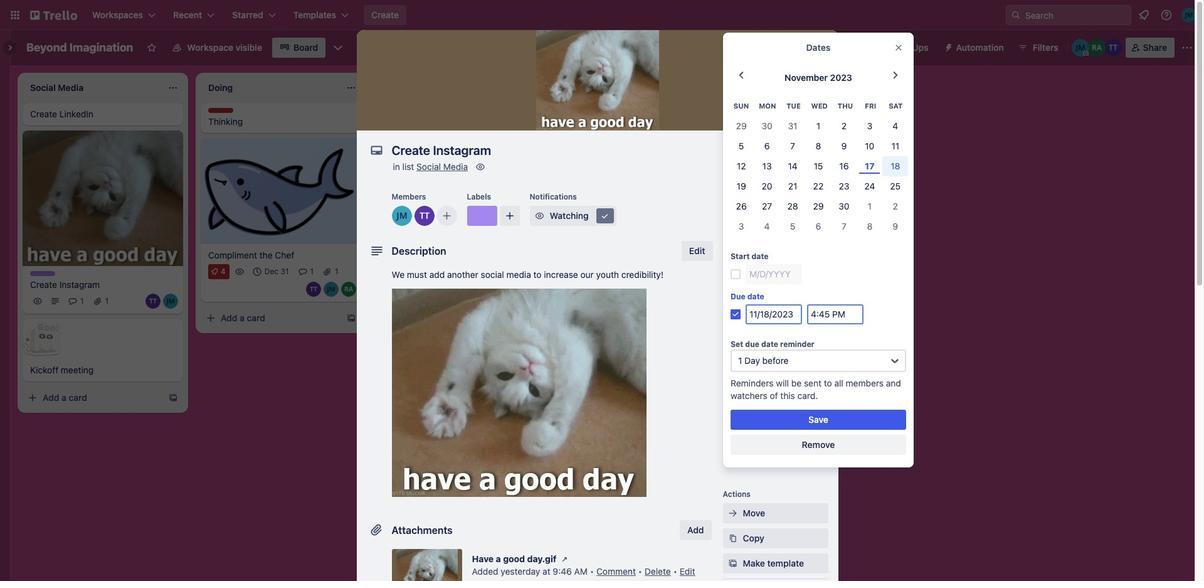 Task type: vqa. For each thing, say whether or not it's contained in the screenshot.
leftmost the "anything"
no



Task type: describe. For each thing, give the bounding box(es) containing it.
2 horizontal spatial a
[[496, 553, 501, 564]]

0 vertical spatial a
[[240, 312, 245, 323]]

0 vertical spatial color: purple, title: none image
[[467, 206, 497, 226]]

1 vertical spatial edit
[[680, 566, 696, 577]]

yesterday
[[501, 566, 541, 577]]

1 vertical spatial card
[[247, 312, 265, 323]]

0 vertical spatial media
[[444, 161, 468, 172]]

close popover image
[[894, 43, 904, 53]]

create from template… image for add a card button to the right
[[346, 313, 356, 323]]

edit button
[[682, 241, 713, 261]]

sm image for labels
[[727, 230, 740, 242]]

3 for the top 3 'button'
[[868, 121, 873, 131]]

add button button
[[723, 453, 829, 473]]

sm image right watching
[[599, 210, 612, 222]]

sm image for the cover link
[[785, 107, 797, 119]]

will
[[776, 378, 789, 389]]

youth
[[597, 269, 619, 280]]

due
[[746, 340, 760, 349]]

0 horizontal spatial 5 button
[[729, 136, 755, 156]]

0 vertical spatial to
[[740, 187, 747, 196]]

31 button
[[780, 116, 806, 136]]

dates button
[[723, 276, 829, 296]]

20 button
[[755, 177, 780, 197]]

remove
[[802, 439, 835, 450]]

power- inside add power-ups link
[[762, 381, 792, 392]]

reminder
[[781, 340, 815, 349]]

1 horizontal spatial 30 button
[[832, 197, 857, 217]]

M/D/YYYY text field
[[746, 305, 803, 325]]

0 horizontal spatial ups
[[749, 363, 764, 372]]

imagination
[[70, 41, 133, 54]]

1 horizontal spatial dates
[[807, 42, 831, 53]]

set due date reminder
[[731, 340, 815, 349]]

kickoff meeting
[[30, 365, 94, 376]]

13 button
[[755, 156, 780, 177]]

10
[[866, 141, 875, 151]]

save
[[809, 414, 829, 425]]

ups inside button
[[913, 42, 929, 53]]

next month image
[[889, 68, 904, 83]]

0 horizontal spatial 8 button
[[806, 136, 832, 156]]

1 horizontal spatial 6 button
[[806, 217, 832, 237]]

primary element
[[0, 0, 1205, 30]]

add to card
[[723, 187, 766, 196]]

0 vertical spatial 1 button
[[806, 116, 832, 136]]

kickoff meeting link
[[30, 364, 176, 377]]

0 vertical spatial 4 button
[[883, 116, 909, 136]]

0 vertical spatial 9 button
[[832, 136, 857, 156]]

10 button
[[857, 136, 883, 156]]

good
[[503, 553, 525, 564]]

delete
[[645, 566, 671, 577]]

1 vertical spatial 5 button
[[780, 217, 806, 237]]

workspace visible
[[187, 42, 262, 53]]

26 button
[[729, 197, 755, 217]]

0 horizontal spatial 7 button
[[780, 136, 806, 156]]

board
[[294, 42, 318, 53]]

linkedin
[[59, 109, 93, 119]]

25 button
[[883, 177, 909, 197]]

1 vertical spatial add a card button
[[23, 388, 163, 408]]

16
[[840, 161, 849, 172]]

create linkedin
[[30, 109, 93, 119]]

add members to card image
[[442, 210, 452, 222]]

1 vertical spatial 8 button
[[857, 217, 883, 237]]

0 horizontal spatial another
[[447, 269, 479, 280]]

0 notifications image
[[1137, 8, 1152, 23]]

11
[[892, 141, 900, 151]]

watching button
[[530, 206, 617, 226]]

0 vertical spatial 7
[[791, 141, 796, 151]]

1 vertical spatial a
[[62, 392, 66, 403]]

0 horizontal spatial terry turtle (terryturtle) image
[[146, 294, 161, 309]]

kickoff
[[30, 365, 58, 376]]

Add time text field
[[808, 305, 864, 325]]

workspace visible button
[[165, 38, 270, 58]]

create for create instagram
[[30, 280, 57, 290]]

add inside button
[[743, 457, 760, 468]]

in list social media
[[393, 161, 468, 172]]

have a good day.gif
[[472, 553, 557, 564]]

1 vertical spatial 29 button
[[806, 197, 832, 217]]

1 horizontal spatial add a card button
[[201, 308, 341, 328]]

show menu image
[[1182, 41, 1194, 54]]

custom fields button
[[723, 330, 829, 343]]

last month image
[[734, 68, 749, 83]]

members link
[[723, 201, 829, 221]]

social media button
[[723, 428, 829, 448]]

3 for leftmost 3 'button'
[[739, 221, 745, 232]]

sat
[[889, 102, 903, 110]]

another inside button
[[594, 81, 626, 92]]

november
[[785, 72, 828, 83]]

1 vertical spatial terry turtle (terryturtle) image
[[414, 206, 435, 226]]

move link
[[723, 503, 829, 523]]

0 vertical spatial 3 button
[[857, 116, 883, 136]]

0 horizontal spatial card
[[69, 392, 87, 403]]

1 day before
[[739, 355, 789, 366]]

2 vertical spatial date
[[762, 340, 779, 349]]

power- inside the "power-ups" button
[[883, 42, 913, 53]]

attachments
[[392, 525, 453, 536]]

workspace
[[187, 42, 233, 53]]

reminders
[[731, 378, 774, 389]]

actions
[[723, 489, 751, 499]]

1 horizontal spatial 2 button
[[883, 197, 909, 217]]

22
[[814, 181, 824, 192]]

2 vertical spatial 4
[[221, 267, 226, 276]]

23
[[839, 181, 850, 192]]

edit inside 'button'
[[690, 245, 706, 256]]

sm image for checklist
[[727, 255, 740, 267]]

18
[[891, 161, 901, 172]]

1 vertical spatial 4 button
[[755, 217, 780, 237]]

31 inside option
[[281, 267, 289, 276]]

thoughts
[[208, 108, 243, 117]]

sm image for make template
[[727, 557, 740, 570]]

16 button
[[832, 156, 857, 177]]

1 horizontal spatial 1 button
[[857, 197, 883, 217]]

notifications
[[530, 192, 577, 201]]

5 for left the 5 button
[[739, 141, 745, 151]]

13
[[763, 161, 772, 172]]

media inside social media button
[[771, 432, 796, 443]]

remove button
[[731, 435, 907, 455]]

add another list
[[575, 81, 641, 92]]

0 horizontal spatial 3 button
[[729, 217, 755, 237]]

list inside button
[[628, 81, 641, 92]]

sm image for watching button
[[534, 210, 546, 222]]

0 vertical spatial 6 button
[[755, 136, 780, 156]]

template
[[768, 558, 805, 569]]

17 button
[[857, 156, 883, 177]]

0 horizontal spatial 6
[[765, 141, 770, 151]]

due
[[731, 292, 746, 301]]

add a card for add a card button to the right
[[221, 312, 265, 323]]

share button
[[1126, 38, 1175, 58]]

star or unstar board image
[[147, 43, 157, 53]]

0 vertical spatial 29 button
[[729, 116, 755, 136]]

button
[[762, 457, 790, 468]]

compliment the chef link
[[208, 249, 354, 261]]

1 horizontal spatial terry turtle (terryturtle) image
[[1105, 39, 1122, 56]]

0 vertical spatial labels
[[467, 192, 491, 201]]

cover
[[797, 107, 824, 118]]

20
[[762, 181, 773, 192]]

wed
[[812, 102, 828, 110]]

am
[[575, 566, 588, 577]]

Search field
[[1022, 6, 1131, 24]]

customize views image
[[332, 41, 345, 54]]

due date
[[731, 292, 765, 301]]

18 button
[[883, 156, 909, 177]]

to inside reminders will be sent to all members and watchers of this card.
[[824, 378, 833, 389]]

ruby anderson (rubyanderson7) image
[[341, 282, 356, 297]]

2023
[[831, 72, 853, 83]]

add another list button
[[552, 73, 723, 100]]

0 horizontal spatial color: purple, title: none image
[[30, 271, 55, 276]]

1 horizontal spatial 9 button
[[883, 217, 909, 237]]

open information menu image
[[1161, 9, 1173, 21]]

1 vertical spatial labels
[[743, 230, 771, 241]]

media
[[507, 269, 531, 280]]

move
[[743, 508, 766, 518]]

checklist
[[743, 255, 782, 266]]

make template link
[[723, 553, 829, 574]]

1 vertical spatial 7
[[842, 221, 847, 232]]

19
[[737, 181, 747, 192]]

thu
[[838, 102, 854, 110]]

social media link
[[417, 161, 468, 172]]

0 vertical spatial members
[[392, 192, 426, 201]]

search image
[[1012, 10, 1022, 20]]

1 vertical spatial 7 button
[[832, 217, 857, 237]]

we
[[392, 269, 405, 280]]

1 vertical spatial 2
[[893, 201, 899, 212]]

increase
[[544, 269, 578, 280]]

board link
[[272, 38, 326, 58]]

attachment button
[[723, 301, 829, 321]]

back to home image
[[30, 5, 77, 25]]



Task type: locate. For each thing, give the bounding box(es) containing it.
1 horizontal spatial members
[[743, 205, 782, 216]]

power-ups inside button
[[883, 42, 929, 53]]

1 horizontal spatial 4 button
[[883, 116, 909, 136]]

1 horizontal spatial 7 button
[[832, 217, 857, 237]]

Dec 31 checkbox
[[250, 264, 293, 279]]

1 vertical spatial 8
[[868, 221, 873, 232]]

0 vertical spatial 5
[[739, 141, 745, 151]]

sm image up start
[[727, 230, 740, 242]]

edit
[[690, 245, 706, 256], [680, 566, 696, 577]]

2 down 25 button
[[893, 201, 899, 212]]

labels down social media link
[[467, 192, 491, 201]]

sm image for copy link
[[727, 532, 740, 545]]

9 for 9 button to the right
[[893, 221, 899, 232]]

social media
[[743, 432, 796, 443]]

add a card button down dec 31 option
[[201, 308, 341, 328]]

beyond
[[26, 41, 67, 54]]

1 horizontal spatial social
[[743, 432, 768, 443]]

0 horizontal spatial add a card
[[43, 392, 87, 403]]

1 horizontal spatial 6
[[816, 221, 822, 232]]

1 button
[[806, 116, 832, 136], [857, 197, 883, 217]]

8 for the leftmost 8 button
[[816, 141, 822, 151]]

0 horizontal spatial automation
[[723, 413, 766, 422]]

fields
[[778, 331, 802, 341]]

0 horizontal spatial add a card button
[[23, 388, 163, 408]]

date
[[752, 252, 769, 261], [748, 292, 765, 301], [762, 340, 779, 349]]

2 horizontal spatial card
[[749, 187, 766, 196]]

dec 31
[[265, 267, 289, 276]]

1 vertical spatial 3 button
[[729, 217, 755, 237]]

29 for bottom 29 'button'
[[814, 201, 824, 212]]

in
[[393, 161, 400, 172]]

add a card
[[221, 312, 265, 323], [43, 392, 87, 403]]

0 vertical spatial social
[[417, 161, 441, 172]]

0 vertical spatial 30
[[762, 121, 773, 131]]

12 button
[[729, 156, 755, 177]]

3 sm image from the top
[[727, 557, 740, 570]]

0 horizontal spatial 3
[[739, 221, 745, 232]]

power-ups
[[883, 42, 929, 53], [723, 363, 764, 372]]

social up add button
[[743, 432, 768, 443]]

1 horizontal spatial terry turtle (terryturtle) image
[[306, 282, 321, 297]]

2 button down thu
[[832, 116, 857, 136]]

5 for bottom the 5 button
[[791, 221, 796, 232]]

0 vertical spatial automation
[[957, 42, 1005, 53]]

labels
[[467, 192, 491, 201], [743, 230, 771, 241]]

sm image left checklist
[[727, 255, 740, 267]]

0 vertical spatial 31
[[789, 121, 798, 131]]

30 for left the "30" button
[[762, 121, 773, 131]]

dates up november 2023
[[807, 42, 831, 53]]

4 button down 27
[[755, 217, 780, 237]]

automation inside automation button
[[957, 42, 1005, 53]]

thinking
[[208, 116, 243, 127]]

1 horizontal spatial labels
[[743, 230, 771, 241]]

added yesterday at 9:46 am
[[472, 566, 588, 577]]

sm image inside members "link"
[[727, 205, 740, 217]]

0 horizontal spatial social
[[417, 161, 441, 172]]

color: purple, title: none image right add members to card icon at the left of the page
[[467, 206, 497, 226]]

30 button down 23
[[832, 197, 857, 217]]

to left all
[[824, 378, 833, 389]]

sm image left 'copy'
[[727, 532, 740, 545]]

1 button down 24
[[857, 197, 883, 217]]

4 down members "link"
[[765, 221, 770, 232]]

card down dec 31 option
[[247, 312, 265, 323]]

sun
[[734, 102, 749, 110]]

30 for the right the "30" button
[[839, 201, 850, 212]]

9 button
[[832, 136, 857, 156], [883, 217, 909, 237]]

sm image inside automation button
[[939, 38, 957, 55]]

copy
[[743, 533, 765, 543]]

2 vertical spatial ups
[[792, 381, 808, 392]]

0 horizontal spatial labels
[[467, 192, 491, 201]]

add a card for the bottommost add a card button
[[43, 392, 87, 403]]

0 horizontal spatial to
[[534, 269, 542, 280]]

sm image for members "link"
[[727, 205, 740, 217]]

ups
[[913, 42, 929, 53], [749, 363, 764, 372], [792, 381, 808, 392]]

9:46
[[553, 566, 572, 577]]

2 vertical spatial to
[[824, 378, 833, 389]]

to right media
[[534, 269, 542, 280]]

custom
[[743, 331, 776, 341]]

22 button
[[806, 177, 832, 197]]

1 sm image from the top
[[727, 230, 740, 242]]

31 right dec
[[281, 267, 289, 276]]

sm image inside checklist link
[[727, 255, 740, 267]]

2 horizontal spatial power-
[[883, 42, 913, 53]]

5 button
[[729, 136, 755, 156], [780, 217, 806, 237]]

4 for topmost 4 button
[[893, 121, 899, 131]]

5 up 12
[[739, 141, 745, 151]]

6 button up 13
[[755, 136, 780, 156]]

1 horizontal spatial 4
[[765, 221, 770, 232]]

terry turtle (terryturtle) image left ruby anderson (rubyanderson7) image
[[306, 282, 321, 297]]

2 sm image from the top
[[727, 255, 740, 267]]

5 button up 12
[[729, 136, 755, 156]]

cover link
[[781, 103, 831, 123]]

1 vertical spatial 2 button
[[883, 197, 909, 217]]

must
[[407, 269, 427, 280]]

0 horizontal spatial 29 button
[[729, 116, 755, 136]]

5 button down 28
[[780, 217, 806, 237]]

color: bold red, title: "thoughts" element
[[208, 108, 243, 117]]

watchers
[[731, 391, 768, 401]]

color: purple, title: none image up create instagram
[[30, 271, 55, 276]]

attachment
[[743, 306, 792, 316]]

0 vertical spatial sm image
[[727, 230, 740, 242]]

6 button down 22 button
[[806, 217, 832, 237]]

7 button up 14
[[780, 136, 806, 156]]

media up the button
[[771, 432, 796, 443]]

24 button
[[857, 177, 883, 197]]

automation button
[[939, 38, 1012, 58]]

day
[[745, 355, 761, 366]]

21 button
[[780, 177, 806, 197]]

0 vertical spatial edit
[[690, 245, 706, 256]]

sm image right social media link
[[474, 161, 487, 173]]

add a card button
[[201, 308, 341, 328], [23, 388, 163, 408]]

delete link
[[645, 566, 671, 577]]

dates up the due date
[[743, 281, 767, 291]]

power-ups up the next month icon
[[883, 42, 929, 53]]

thoughts thinking
[[208, 108, 243, 127]]

create for create
[[372, 9, 399, 20]]

1 vertical spatial 6 button
[[806, 217, 832, 237]]

the
[[260, 250, 273, 260]]

description
[[392, 245, 447, 257]]

mon
[[759, 102, 777, 110]]

start date
[[731, 252, 769, 261]]

2 down thu
[[842, 121, 847, 131]]

add a card button down kickoff meeting link
[[23, 388, 163, 408]]

8 button up '15'
[[806, 136, 832, 156]]

14 button
[[780, 156, 806, 177]]

members inside "link"
[[743, 205, 782, 216]]

1 horizontal spatial 30
[[839, 201, 850, 212]]

0 vertical spatial terry turtle (terryturtle) image
[[1105, 39, 1122, 56]]

create linkedin link
[[30, 108, 176, 120]]

1 vertical spatial automation
[[723, 413, 766, 422]]

date right start
[[752, 252, 769, 261]]

M/D/YYYY text field
[[746, 264, 803, 284]]

2 vertical spatial card
[[69, 392, 87, 403]]

sm image
[[939, 38, 957, 55], [785, 107, 797, 119], [474, 161, 487, 173], [727, 205, 740, 217], [534, 210, 546, 222], [599, 210, 612, 222], [727, 507, 740, 520], [727, 532, 740, 545], [559, 553, 571, 565]]

7 down 31 button
[[791, 141, 796, 151]]

1 vertical spatial to
[[534, 269, 542, 280]]

1 horizontal spatial 5 button
[[780, 217, 806, 237]]

create inside button
[[372, 9, 399, 20]]

terry turtle (terryturtle) image left share button
[[1105, 39, 1122, 56]]

sm image down notifications
[[534, 210, 546, 222]]

all
[[835, 378, 844, 389]]

8 for the bottommost 8 button
[[868, 221, 873, 232]]

create instagram link
[[30, 279, 176, 291]]

automation down watchers
[[723, 413, 766, 422]]

2
[[842, 121, 847, 131], [893, 201, 899, 212]]

30 down mon
[[762, 121, 773, 131]]

1 vertical spatial 1 button
[[857, 197, 883, 217]]

9 for 9 button to the top
[[842, 141, 847, 151]]

3
[[868, 121, 873, 131], [739, 221, 745, 232]]

1 horizontal spatial 3 button
[[857, 116, 883, 136]]

jeremy miller (jeremymiller198) image
[[1182, 8, 1197, 23], [1072, 39, 1090, 56], [392, 206, 412, 226], [324, 282, 339, 297], [163, 294, 178, 309]]

1 horizontal spatial 2
[[893, 201, 899, 212]]

power-ups up reminders
[[723, 363, 764, 372]]

0 horizontal spatial power-
[[723, 363, 749, 372]]

sent
[[804, 378, 822, 389]]

sm image for "move" link
[[727, 507, 740, 520]]

3 button down 26
[[729, 217, 755, 237]]

8 down 24 button
[[868, 221, 873, 232]]

create from template… image
[[525, 114, 535, 124]]

1 horizontal spatial color: purple, title: none image
[[467, 206, 497, 226]]

we must add another social media to increase our youth credibility!
[[392, 269, 664, 280]]

4
[[893, 121, 899, 131], [765, 221, 770, 232], [221, 267, 226, 276]]

1 vertical spatial 30 button
[[832, 197, 857, 217]]

8 button down 24 button
[[857, 217, 883, 237]]

0 vertical spatial 2 button
[[832, 116, 857, 136]]

add a card down dec 31 option
[[221, 312, 265, 323]]

create
[[372, 9, 399, 20], [30, 109, 57, 119], [30, 280, 57, 290]]

7 down 23 'button'
[[842, 221, 847, 232]]

1 horizontal spatial 29 button
[[806, 197, 832, 217]]

dates inside button
[[743, 281, 767, 291]]

sm image for automation button
[[939, 38, 957, 55]]

1 vertical spatial power-
[[723, 363, 749, 372]]

0 horizontal spatial 30
[[762, 121, 773, 131]]

1 vertical spatial list
[[403, 161, 414, 172]]

29
[[737, 121, 747, 131], [814, 201, 824, 212]]

0 vertical spatial 4
[[893, 121, 899, 131]]

0 horizontal spatial dates
[[743, 281, 767, 291]]

terry turtle (terryturtle) image down create instagram link
[[146, 294, 161, 309]]

1 horizontal spatial media
[[771, 432, 796, 443]]

0 vertical spatial 5 button
[[729, 136, 755, 156]]

30 button down mon
[[755, 116, 780, 136]]

0 vertical spatial 9
[[842, 141, 847, 151]]

date for start date
[[752, 252, 769, 261]]

31 down 'tue'
[[789, 121, 798, 131]]

reminders will be sent to all members and watchers of this card.
[[731, 378, 902, 401]]

4 up 11
[[893, 121, 899, 131]]

9 button down 25 button
[[883, 217, 909, 237]]

1 vertical spatial power-ups
[[723, 363, 764, 372]]

sm image inside make template link
[[727, 557, 740, 570]]

30 down 23 'button'
[[839, 201, 850, 212]]

date up before
[[762, 340, 779, 349]]

1 vertical spatial 4
[[765, 221, 770, 232]]

7 button down 23 'button'
[[832, 217, 857, 237]]

1 horizontal spatial a
[[240, 312, 245, 323]]

at
[[543, 566, 551, 577]]

2 button down 25
[[883, 197, 909, 217]]

19 button
[[729, 177, 755, 197]]

0 horizontal spatial media
[[444, 161, 468, 172]]

labels up start date
[[743, 230, 771, 241]]

fri
[[866, 102, 877, 110]]

30 button
[[755, 116, 780, 136], [832, 197, 857, 217]]

1 button down "wed"
[[806, 116, 832, 136]]

beyond imagination
[[26, 41, 133, 54]]

29 button down 22
[[806, 197, 832, 217]]

1 horizontal spatial another
[[594, 81, 626, 92]]

9 down 25 button
[[893, 221, 899, 232]]

sm image inside copy link
[[727, 532, 740, 545]]

day.gif
[[527, 553, 557, 564]]

to up 26
[[740, 187, 747, 196]]

automation left filters button
[[957, 42, 1005, 53]]

compliment
[[208, 250, 257, 260]]

4 down the "compliment"
[[221, 267, 226, 276]]

0 vertical spatial 29
[[737, 121, 747, 131]]

9
[[842, 141, 847, 151], [893, 221, 899, 232]]

sm image up 9:46
[[559, 553, 571, 565]]

3 button up 10
[[857, 116, 883, 136]]

sm image inside "move" link
[[727, 507, 740, 520]]

sm image
[[727, 230, 740, 242], [727, 255, 740, 267], [727, 557, 740, 570]]

1 horizontal spatial create from template… image
[[346, 313, 356, 323]]

card right '19'
[[749, 187, 766, 196]]

1 vertical spatial 3
[[739, 221, 745, 232]]

9 button up 16
[[832, 136, 857, 156]]

social inside button
[[743, 432, 768, 443]]

1
[[817, 121, 821, 131], [868, 201, 872, 212], [310, 267, 314, 276], [335, 267, 339, 276], [80, 296, 84, 306], [105, 296, 109, 306], [739, 355, 743, 366]]

start
[[731, 252, 750, 261]]

make
[[743, 558, 766, 569]]

29 button down 'sun' at top right
[[729, 116, 755, 136]]

date for due date
[[748, 292, 765, 301]]

0 horizontal spatial 2
[[842, 121, 847, 131]]

filters
[[1033, 42, 1059, 53]]

sm image inside the cover link
[[785, 107, 797, 119]]

date right due
[[748, 292, 765, 301]]

1 vertical spatial color: purple, title: none image
[[30, 271, 55, 276]]

1 horizontal spatial automation
[[957, 42, 1005, 53]]

3 button
[[857, 116, 883, 136], [729, 217, 755, 237]]

1 vertical spatial dates
[[743, 281, 767, 291]]

0 horizontal spatial create from template… image
[[168, 393, 178, 403]]

1 vertical spatial ups
[[749, 363, 764, 372]]

members
[[392, 192, 426, 201], [743, 205, 782, 216]]

4 button up 11
[[883, 116, 909, 136]]

media up add members to card icon at the left of the page
[[444, 161, 468, 172]]

0 vertical spatial list
[[628, 81, 641, 92]]

social right in
[[417, 161, 441, 172]]

sm image down actions
[[727, 507, 740, 520]]

2 horizontal spatial 4
[[893, 121, 899, 131]]

0 horizontal spatial 30 button
[[755, 116, 780, 136]]

28 button
[[780, 197, 806, 217]]

create for create linkedin
[[30, 109, 57, 119]]

1 vertical spatial create
[[30, 109, 57, 119]]

sm image down the add to card
[[727, 205, 740, 217]]

list
[[628, 81, 641, 92], [403, 161, 414, 172]]

sm image right close popover icon
[[939, 38, 957, 55]]

29 for top 29 'button'
[[737, 121, 747, 131]]

compliment the chef
[[208, 250, 294, 260]]

create instagram
[[30, 280, 100, 290]]

terry turtle (terryturtle) image
[[306, 282, 321, 297], [146, 294, 161, 309]]

create from template… image
[[346, 313, 356, 323], [168, 393, 178, 403]]

0 vertical spatial 30 button
[[755, 116, 780, 136]]

add a card down kickoff meeting
[[43, 392, 87, 403]]

1 horizontal spatial 31
[[789, 121, 798, 131]]

this
[[781, 391, 796, 401]]

terry turtle (terryturtle) image
[[1105, 39, 1122, 56], [414, 206, 435, 226]]

card
[[749, 187, 766, 196], [247, 312, 265, 323], [69, 392, 87, 403]]

create from template… image for the bottommost add a card button
[[168, 393, 178, 403]]

9 up 16
[[842, 141, 847, 151]]

edit right delete link
[[680, 566, 696, 577]]

3 down 26 button
[[739, 221, 745, 232]]

6 down 22 button
[[816, 221, 822, 232]]

1 vertical spatial 6
[[816, 221, 822, 232]]

26
[[737, 201, 747, 212]]

0 horizontal spatial 8
[[816, 141, 822, 151]]

2 horizontal spatial ups
[[913, 42, 929, 53]]

31 inside button
[[789, 121, 798, 131]]

Board name text field
[[20, 38, 140, 58]]

27
[[762, 201, 773, 212]]

edit left start
[[690, 245, 706, 256]]

7 button
[[780, 136, 806, 156], [832, 217, 857, 237]]

4 for the bottommost 4 button
[[765, 221, 770, 232]]

to
[[740, 187, 747, 196], [534, 269, 542, 280], [824, 378, 833, 389]]

color: purple, title: none image
[[467, 206, 497, 226], [30, 271, 55, 276]]

0 vertical spatial add a card
[[221, 312, 265, 323]]

6 up 13
[[765, 141, 770, 151]]

8 up '15'
[[816, 141, 822, 151]]

21
[[789, 181, 798, 192]]

sm image right mon
[[785, 107, 797, 119]]

5 down 28 button on the right top of the page
[[791, 221, 796, 232]]

12
[[737, 161, 746, 172]]

thinking link
[[208, 115, 354, 128]]

added
[[472, 566, 499, 577]]

0 horizontal spatial a
[[62, 392, 66, 403]]

None text field
[[386, 139, 800, 162]]

1 horizontal spatial ups
[[792, 381, 808, 392]]

terry turtle (terryturtle) image left add members to card icon at the left of the page
[[414, 206, 435, 226]]

29 down 22 button
[[814, 201, 824, 212]]

sm image inside labels link
[[727, 230, 740, 242]]

have\_a\_good\_day.gif image
[[392, 289, 647, 497]]

29 down 'sun' at top right
[[737, 121, 747, 131]]

1 vertical spatial 9
[[893, 221, 899, 232]]

sm image left make
[[727, 557, 740, 570]]

2 vertical spatial power-
[[762, 381, 792, 392]]

1 vertical spatial 31
[[281, 267, 289, 276]]

1 horizontal spatial 29
[[814, 201, 824, 212]]

ruby anderson (rubyanderson7) image
[[1089, 39, 1106, 56]]

15
[[814, 161, 824, 172]]

3 up 10
[[868, 121, 873, 131]]

5
[[739, 141, 745, 151], [791, 221, 796, 232]]

card down meeting
[[69, 392, 87, 403]]

dates
[[807, 42, 831, 53], [743, 281, 767, 291]]



